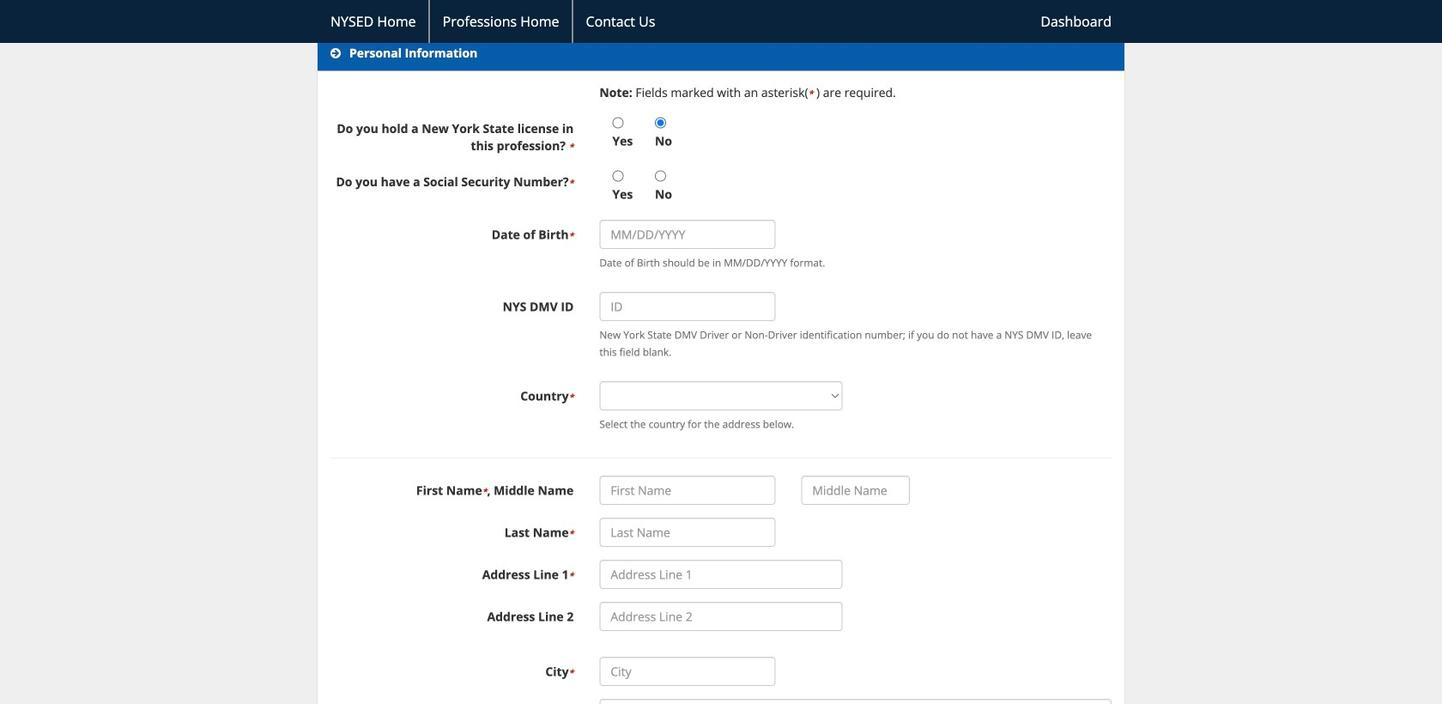 Task type: locate. For each thing, give the bounding box(es) containing it.
Address Line 1 text field
[[600, 560, 843, 589]]

None radio
[[613, 117, 624, 129], [655, 117, 666, 129], [655, 171, 666, 182], [613, 117, 624, 129], [655, 117, 666, 129], [655, 171, 666, 182]]

ID text field
[[600, 292, 776, 321]]

arrow circle right image
[[331, 47, 341, 59]]

None radio
[[613, 171, 624, 182]]



Task type: vqa. For each thing, say whether or not it's contained in the screenshot.
"list ol" icon
no



Task type: describe. For each thing, give the bounding box(es) containing it.
Middle Name text field
[[802, 476, 910, 505]]

MM/DD/YYYY text field
[[600, 220, 776, 249]]

First Name text field
[[600, 476, 776, 505]]

Last Name text field
[[600, 518, 776, 547]]

City text field
[[600, 657, 776, 686]]

Address Line 2 text field
[[600, 602, 843, 631]]



